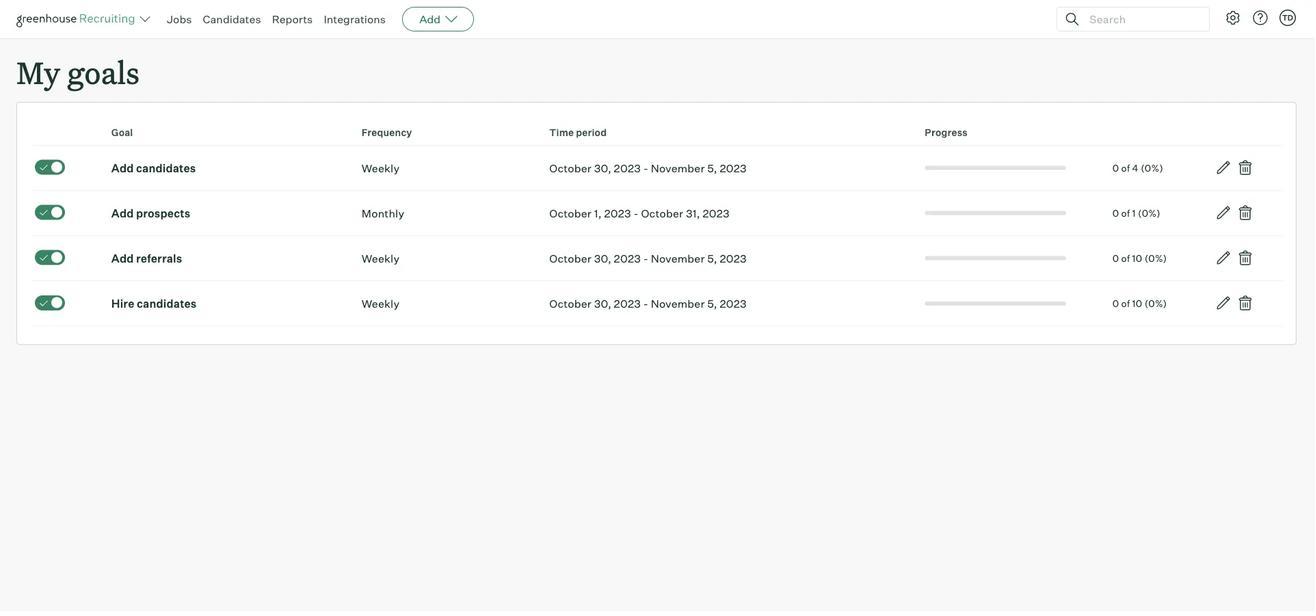 Task type: describe. For each thing, give the bounding box(es) containing it.
october for hire candidates
[[550, 297, 592, 310]]

remove goal icon image for add prospects
[[1238, 205, 1254, 221]]

goals
[[67, 52, 140, 92]]

candidates for add candidates
[[136, 161, 196, 175]]

Search text field
[[1086, 9, 1197, 29]]

integrations link
[[324, 12, 386, 26]]

november for hire candidates
[[651, 297, 705, 310]]

add for add referrals
[[111, 252, 134, 265]]

edit goal icon image for add candidates
[[1216, 160, 1232, 176]]

add prospects
[[111, 206, 190, 220]]

0 for add prospects
[[1113, 207, 1120, 219]]

0 of 10 (0%) for add referrals
[[1113, 252, 1167, 264]]

(0%) for add referrals
[[1145, 252, 1167, 264]]

greenhouse recruiting image
[[16, 11, 140, 27]]

(0%) for add prospects
[[1138, 207, 1161, 219]]

0 for add referrals
[[1113, 252, 1120, 264]]

remove goal icon image for hire candidates
[[1238, 295, 1254, 311]]

progress
[[925, 127, 968, 139]]

frequency
[[362, 127, 412, 139]]

4
[[1133, 162, 1139, 174]]

10 for add referrals
[[1133, 252, 1143, 264]]

october 30, 2023 - november 5, 2023 for add candidates
[[550, 161, 747, 175]]

30, for add candidates
[[594, 161, 612, 175]]

goal
[[111, 127, 133, 139]]

add for add prospects
[[111, 206, 134, 220]]

prospects
[[136, 206, 190, 220]]

my
[[16, 52, 60, 92]]

0 for add candidates
[[1113, 162, 1120, 174]]

31,
[[686, 206, 700, 220]]

progress bar for add candidates
[[925, 166, 1067, 170]]

td button
[[1280, 10, 1296, 26]]

progress bar for add referrals
[[925, 256, 1067, 260]]

1
[[1133, 207, 1136, 219]]

5, for add candidates
[[708, 161, 717, 175]]

add button
[[402, 7, 474, 31]]

weekly for add candidates
[[362, 161, 400, 175]]

november for add candidates
[[651, 161, 705, 175]]

0 for hire candidates
[[1113, 297, 1120, 309]]

add for add candidates
[[111, 161, 134, 175]]

10 for hire candidates
[[1133, 297, 1143, 309]]

october for add referrals
[[550, 252, 592, 265]]

referrals
[[136, 252, 182, 265]]



Task type: vqa. For each thing, say whether or not it's contained in the screenshot.
0 Of 1 (0%)
yes



Task type: locate. For each thing, give the bounding box(es) containing it.
30,
[[594, 161, 612, 175], [594, 252, 612, 265], [594, 297, 612, 310]]

3 0 from the top
[[1113, 252, 1120, 264]]

candidates
[[136, 161, 196, 175], [137, 297, 197, 310]]

october for add candidates
[[550, 161, 592, 175]]

-
[[644, 161, 649, 175], [634, 206, 639, 220], [644, 252, 649, 265], [644, 297, 649, 310]]

5, for hire candidates
[[708, 297, 717, 310]]

0 of 10 (0%) for hire candidates
[[1113, 297, 1167, 309]]

1 weekly from the top
[[362, 161, 400, 175]]

3 november from the top
[[651, 297, 705, 310]]

2 vertical spatial 5,
[[708, 297, 717, 310]]

october 30, 2023 - november 5, 2023 for add referrals
[[550, 252, 747, 265]]

october 1, 2023 - october 31, 2023
[[550, 206, 730, 220]]

jobs link
[[167, 12, 192, 26]]

4 remove goal icon image from the top
[[1238, 295, 1254, 311]]

candidates
[[203, 12, 261, 26]]

progress bar for add prospects
[[925, 211, 1067, 215]]

- for add prospects
[[634, 206, 639, 220]]

1 vertical spatial 30,
[[594, 252, 612, 265]]

edit goal icon image
[[1216, 160, 1232, 176], [1216, 205, 1232, 221], [1216, 250, 1232, 266], [1216, 295, 1232, 311]]

0 of 4 (0%)
[[1113, 162, 1164, 174]]

2 0 from the top
[[1113, 207, 1120, 219]]

td button
[[1277, 7, 1299, 29]]

october
[[550, 161, 592, 175], [550, 206, 592, 220], [641, 206, 684, 220], [550, 252, 592, 265], [550, 297, 592, 310]]

add for add
[[419, 12, 441, 26]]

4 edit goal icon image from the top
[[1216, 295, 1232, 311]]

weekly for hire candidates
[[362, 297, 400, 310]]

1 vertical spatial weekly
[[362, 252, 400, 265]]

30, for add referrals
[[594, 252, 612, 265]]

2 weekly from the top
[[362, 252, 400, 265]]

2 october 30, 2023 - november 5, 2023 from the top
[[550, 252, 747, 265]]

1 progress bar from the top
[[925, 166, 1067, 170]]

progress bar
[[925, 166, 1067, 170], [925, 211, 1067, 215], [925, 256, 1067, 260], [925, 302, 1067, 306]]

- for hire candidates
[[644, 297, 649, 310]]

time period
[[550, 127, 607, 139]]

add
[[419, 12, 441, 26], [111, 161, 134, 175], [111, 206, 134, 220], [111, 252, 134, 265]]

candidates for hire candidates
[[137, 297, 197, 310]]

0 vertical spatial 10
[[1133, 252, 1143, 264]]

4 progress bar from the top
[[925, 302, 1067, 306]]

october 30, 2023 - november 5, 2023
[[550, 161, 747, 175], [550, 252, 747, 265], [550, 297, 747, 310]]

1 vertical spatial november
[[651, 252, 705, 265]]

2 5, from the top
[[708, 252, 717, 265]]

add candidates
[[111, 161, 196, 175]]

november
[[651, 161, 705, 175], [651, 252, 705, 265], [651, 297, 705, 310]]

1 october 30, 2023 - november 5, 2023 from the top
[[550, 161, 747, 175]]

remove goal icon image for add referrals
[[1238, 250, 1254, 266]]

november for add referrals
[[651, 252, 705, 265]]

1 vertical spatial 0 of 10 (0%)
[[1113, 297, 1167, 309]]

2 edit goal icon image from the top
[[1216, 205, 1232, 221]]

2023
[[614, 161, 641, 175], [720, 161, 747, 175], [604, 206, 631, 220], [703, 206, 730, 220], [614, 252, 641, 265], [720, 252, 747, 265], [614, 297, 641, 310], [720, 297, 747, 310]]

0 vertical spatial november
[[651, 161, 705, 175]]

integrations
[[324, 12, 386, 26]]

1 vertical spatial 10
[[1133, 297, 1143, 309]]

2 vertical spatial october 30, 2023 - november 5, 2023
[[550, 297, 747, 310]]

2 0 of 10 (0%) from the top
[[1113, 297, 1167, 309]]

0 vertical spatial 30,
[[594, 161, 612, 175]]

add referrals
[[111, 252, 182, 265]]

None checkbox
[[35, 160, 65, 175], [35, 205, 65, 220], [35, 295, 65, 310], [35, 160, 65, 175], [35, 205, 65, 220], [35, 295, 65, 310]]

1,
[[594, 206, 602, 220]]

2 vertical spatial 30,
[[594, 297, 612, 310]]

0 vertical spatial candidates
[[136, 161, 196, 175]]

30, for hire candidates
[[594, 297, 612, 310]]

edit goal icon image for add referrals
[[1216, 250, 1232, 266]]

3 of from the top
[[1122, 252, 1130, 264]]

2 november from the top
[[651, 252, 705, 265]]

- for add referrals
[[644, 252, 649, 265]]

10
[[1133, 252, 1143, 264], [1133, 297, 1143, 309]]

remove goal icon image
[[1238, 160, 1254, 176], [1238, 205, 1254, 221], [1238, 250, 1254, 266], [1238, 295, 1254, 311]]

- for add candidates
[[644, 161, 649, 175]]

0 vertical spatial 5,
[[708, 161, 717, 175]]

1 november from the top
[[651, 161, 705, 175]]

of
[[1122, 162, 1130, 174], [1122, 207, 1130, 219], [1122, 252, 1130, 264], [1122, 297, 1130, 309]]

october for add prospects
[[550, 206, 592, 220]]

1 5, from the top
[[708, 161, 717, 175]]

of for add prospects
[[1122, 207, 1130, 219]]

3 october 30, 2023 - november 5, 2023 from the top
[[550, 297, 747, 310]]

0 of 1 (0%)
[[1113, 207, 1161, 219]]

0 vertical spatial weekly
[[362, 161, 400, 175]]

edit goal icon image for hire candidates
[[1216, 295, 1232, 311]]

2 10 from the top
[[1133, 297, 1143, 309]]

3 weekly from the top
[[362, 297, 400, 310]]

weekly
[[362, 161, 400, 175], [362, 252, 400, 265], [362, 297, 400, 310]]

1 of from the top
[[1122, 162, 1130, 174]]

hire
[[111, 297, 134, 310]]

1 vertical spatial 5,
[[708, 252, 717, 265]]

hire candidates
[[111, 297, 197, 310]]

1 remove goal icon image from the top
[[1238, 160, 1254, 176]]

monthly
[[362, 206, 404, 220]]

2 vertical spatial weekly
[[362, 297, 400, 310]]

td
[[1283, 13, 1294, 22]]

reports link
[[272, 12, 313, 26]]

2 progress bar from the top
[[925, 211, 1067, 215]]

jobs
[[167, 12, 192, 26]]

edit goal icon image for add prospects
[[1216, 205, 1232, 221]]

reports
[[272, 12, 313, 26]]

1 30, from the top
[[594, 161, 612, 175]]

october 30, 2023 - november 5, 2023 for hire candidates
[[550, 297, 747, 310]]

(0%) for hire candidates
[[1145, 297, 1167, 309]]

1 0 of 10 (0%) from the top
[[1113, 252, 1167, 264]]

0 vertical spatial 0 of 10 (0%)
[[1113, 252, 1167, 264]]

2 of from the top
[[1122, 207, 1130, 219]]

time
[[550, 127, 574, 139]]

5,
[[708, 161, 717, 175], [708, 252, 717, 265], [708, 297, 717, 310]]

my goals
[[16, 52, 140, 92]]

1 vertical spatial candidates
[[137, 297, 197, 310]]

add inside add popup button
[[419, 12, 441, 26]]

1 10 from the top
[[1133, 252, 1143, 264]]

remove goal icon image for add candidates
[[1238, 160, 1254, 176]]

configure image
[[1225, 10, 1242, 26]]

weekly for add referrals
[[362, 252, 400, 265]]

3 remove goal icon image from the top
[[1238, 250, 1254, 266]]

period
[[576, 127, 607, 139]]

3 edit goal icon image from the top
[[1216, 250, 1232, 266]]

3 progress bar from the top
[[925, 256, 1067, 260]]

of for hire candidates
[[1122, 297, 1130, 309]]

of for add candidates
[[1122, 162, 1130, 174]]

2 vertical spatial november
[[651, 297, 705, 310]]

0
[[1113, 162, 1120, 174], [1113, 207, 1120, 219], [1113, 252, 1120, 264], [1113, 297, 1120, 309]]

5, for add referrals
[[708, 252, 717, 265]]

of for add referrals
[[1122, 252, 1130, 264]]

None checkbox
[[35, 250, 65, 265]]

0 vertical spatial october 30, 2023 - november 5, 2023
[[550, 161, 747, 175]]

(0%)
[[1141, 162, 1164, 174], [1138, 207, 1161, 219], [1145, 252, 1167, 264], [1145, 297, 1167, 309]]

4 of from the top
[[1122, 297, 1130, 309]]

3 30, from the top
[[594, 297, 612, 310]]

progress bar for hire candidates
[[925, 302, 1067, 306]]

3 5, from the top
[[708, 297, 717, 310]]

candidates up the prospects
[[136, 161, 196, 175]]

2 remove goal icon image from the top
[[1238, 205, 1254, 221]]

1 vertical spatial october 30, 2023 - november 5, 2023
[[550, 252, 747, 265]]

4 0 from the top
[[1113, 297, 1120, 309]]

1 0 from the top
[[1113, 162, 1120, 174]]

(0%) for add candidates
[[1141, 162, 1164, 174]]

0 of 10 (0%)
[[1113, 252, 1167, 264], [1113, 297, 1167, 309]]

candidates right hire
[[137, 297, 197, 310]]

1 edit goal icon image from the top
[[1216, 160, 1232, 176]]

candidates link
[[203, 12, 261, 26]]

2 30, from the top
[[594, 252, 612, 265]]



